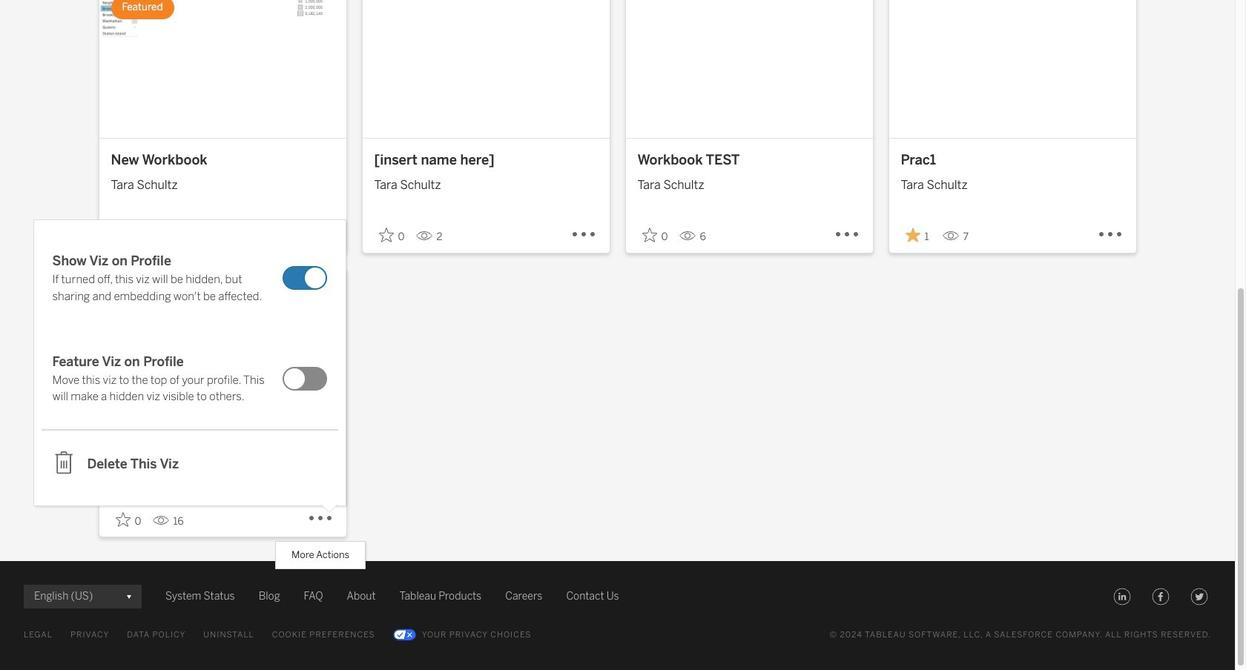 Task type: locate. For each thing, give the bounding box(es) containing it.
1 vertical spatial add favorite image
[[115, 513, 130, 527]]

Remove Favorite button
[[111, 224, 147, 248], [901, 224, 937, 248]]

0 horizontal spatial remove favorite button
[[111, 224, 147, 248]]

workbook thumbnail image
[[99, 0, 346, 138], [363, 0, 610, 138], [626, 0, 873, 138], [890, 0, 1137, 138], [99, 269, 346, 422]]

remove favorite image
[[906, 228, 921, 243]]

0 horizontal spatial add favorite button
[[111, 508, 147, 533]]

more actions image
[[308, 506, 334, 533]]

1 horizontal spatial remove favorite button
[[901, 224, 937, 248]]

menu item
[[41, 228, 338, 329], [41, 329, 338, 431]]

Add Favorite button
[[374, 224, 410, 248], [638, 224, 674, 248], [111, 508, 147, 533]]

0 horizontal spatial add favorite image
[[115, 513, 130, 527]]

2 remove favorite button from the left
[[901, 224, 937, 248]]

add favorite image
[[379, 228, 394, 243]]

add favorite image
[[642, 228, 657, 243], [115, 513, 130, 527]]

dialog
[[34, 219, 345, 514]]

0 vertical spatial add favorite image
[[642, 228, 657, 243]]

1 horizontal spatial add favorite image
[[642, 228, 657, 243]]

1 horizontal spatial add favorite button
[[374, 224, 410, 248]]



Task type: describe. For each thing, give the bounding box(es) containing it.
2 horizontal spatial add favorite button
[[638, 224, 674, 248]]

1 remove favorite button from the left
[[111, 224, 147, 248]]

2 menu item from the top
[[41, 329, 338, 431]]

1 menu item from the top
[[41, 228, 338, 329]]

list options menu
[[34, 221, 345, 506]]

selected language element
[[34, 586, 131, 609]]

featured element
[[111, 0, 174, 19]]



Task type: vqa. For each thing, say whether or not it's contained in the screenshot.
2nd Menu Item from the top
yes



